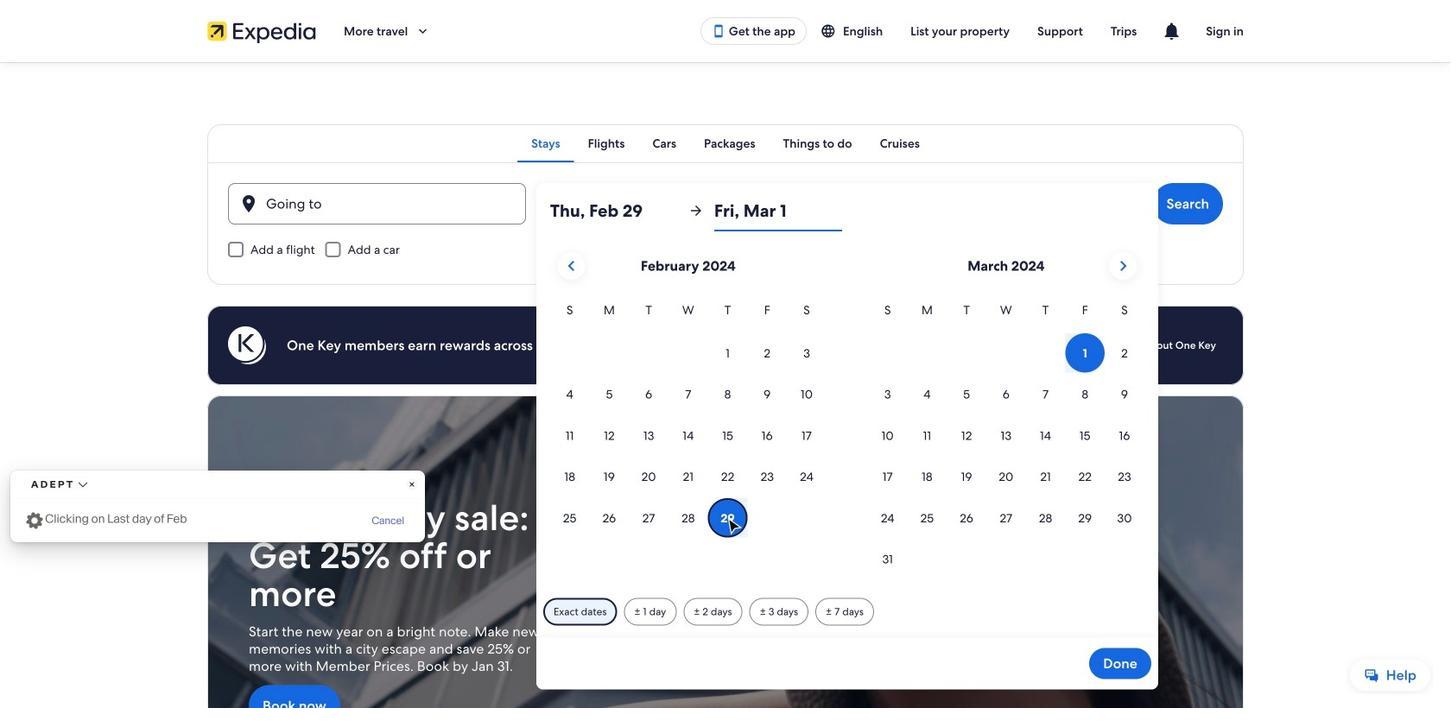 Task type: locate. For each thing, give the bounding box(es) containing it.
main content
[[0, 62, 1451, 708]]

travel sale activities deals image
[[207, 396, 1244, 708]]

march 2024 element
[[868, 301, 1145, 581]]

next month image
[[1113, 256, 1134, 276]]

application
[[550, 245, 1145, 581]]

expedia logo image
[[207, 19, 316, 43]]

small image
[[821, 23, 843, 39]]

tab list
[[207, 124, 1244, 162]]



Task type: describe. For each thing, give the bounding box(es) containing it.
february 2024 element
[[550, 301, 827, 540]]

communication center icon image
[[1161, 21, 1182, 41]]

previous month image
[[561, 256, 582, 276]]

download the app button image
[[712, 24, 726, 38]]

more travel image
[[415, 23, 431, 39]]

directional image
[[688, 203, 704, 219]]



Task type: vqa. For each thing, say whether or not it's contained in the screenshot.
Show Previous Image For Courtyard By Marriott Annapolis on the left bottom of the page
no



